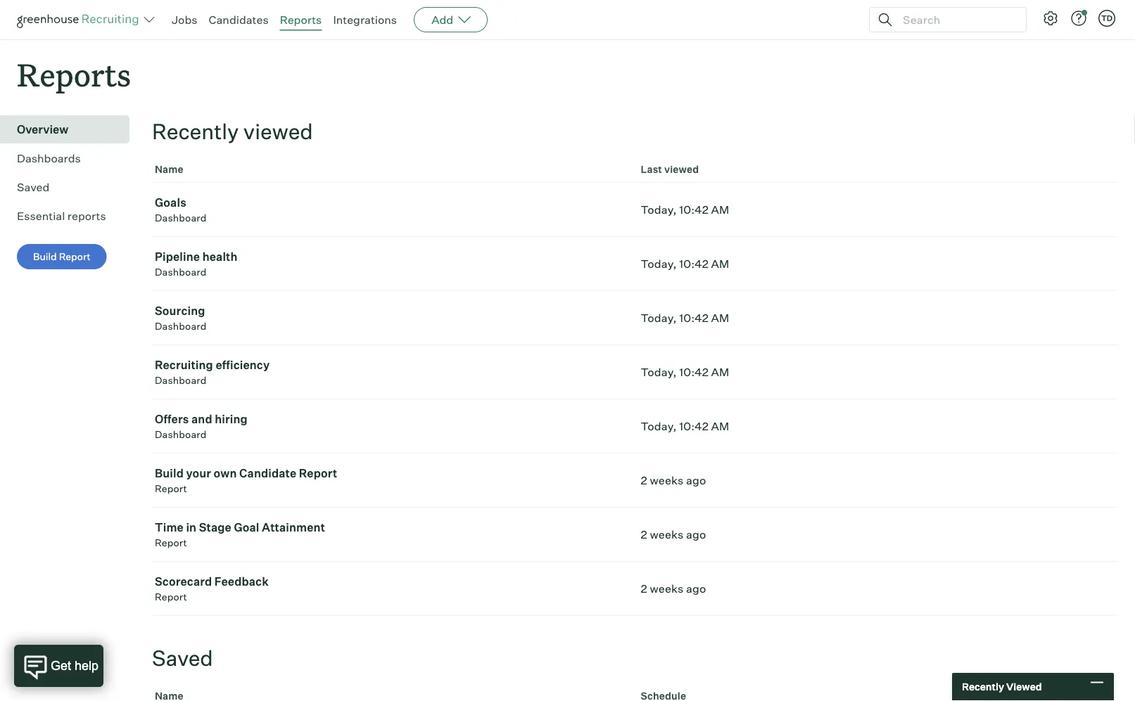 Task type: vqa. For each thing, say whether or not it's contained in the screenshot.
the 'Today,' for Recruiting efficiency
yes



Task type: locate. For each thing, give the bounding box(es) containing it.
report inside the time in stage goal attainment report
[[155, 537, 187, 550]]

4 10:42 from the top
[[680, 366, 709, 380]]

1 today, from the top
[[641, 203, 677, 217]]

10:42 for recruiting efficiency
[[680, 366, 709, 380]]

viewed for recently viewed
[[243, 118, 313, 145]]

2 am from the top
[[711, 257, 730, 271]]

am
[[711, 203, 730, 217], [711, 257, 730, 271], [711, 311, 730, 325], [711, 366, 730, 380], [711, 420, 730, 434]]

4 today, 10:42 am from the top
[[641, 366, 730, 380]]

1 horizontal spatial reports
[[280, 13, 322, 27]]

build report button
[[17, 244, 107, 270]]

weeks
[[650, 474, 684, 488], [650, 528, 684, 542], [650, 582, 684, 596]]

am for sourcing
[[711, 311, 730, 325]]

2 vertical spatial 2
[[641, 582, 648, 596]]

goals
[[155, 196, 186, 210]]

2 10:42 from the top
[[680, 257, 709, 271]]

4 today, from the top
[[641, 366, 677, 380]]

saved link
[[17, 179, 124, 196]]

2 vertical spatial ago
[[686, 582, 706, 596]]

offers
[[155, 413, 189, 427]]

am for pipeline health
[[711, 257, 730, 271]]

candidate
[[239, 467, 297, 481]]

today, 10:42 am
[[641, 203, 730, 217], [641, 257, 730, 271], [641, 311, 730, 325], [641, 366, 730, 380], [641, 420, 730, 434]]

1 vertical spatial recently
[[962, 682, 1005, 694]]

dashboard inside 'recruiting efficiency dashboard'
[[155, 375, 207, 387]]

0 vertical spatial reports
[[280, 13, 322, 27]]

1 today, 10:42 am from the top
[[641, 203, 730, 217]]

add button
[[414, 7, 488, 32]]

viewed
[[243, 118, 313, 145], [665, 163, 699, 176]]

ago for report
[[686, 474, 706, 488]]

2 2 from the top
[[641, 528, 648, 542]]

3 10:42 from the top
[[680, 311, 709, 325]]

saved
[[17, 180, 49, 194], [152, 646, 213, 672]]

td button
[[1096, 7, 1119, 30]]

build down essential
[[33, 251, 57, 263]]

report down essential reports link
[[59, 251, 91, 263]]

build inside build your own candidate report report
[[155, 467, 184, 481]]

recently viewed
[[152, 118, 313, 145]]

essential reports
[[17, 209, 106, 223]]

today, for sourcing
[[641, 311, 677, 325]]

viewed for last viewed
[[665, 163, 699, 176]]

today, 10:42 am for offers and hiring
[[641, 420, 730, 434]]

candidates link
[[209, 13, 269, 27]]

add
[[432, 13, 454, 27]]

0 horizontal spatial viewed
[[243, 118, 313, 145]]

1 2 from the top
[[641, 474, 648, 488]]

1 vertical spatial ago
[[686, 528, 706, 542]]

1 vertical spatial viewed
[[665, 163, 699, 176]]

dashboard down offers
[[155, 429, 207, 441]]

dashboard
[[155, 212, 207, 224], [155, 266, 207, 279], [155, 320, 207, 333], [155, 375, 207, 387], [155, 429, 207, 441]]

4 dashboard from the top
[[155, 375, 207, 387]]

recently left viewed
[[962, 682, 1005, 694]]

ago
[[686, 474, 706, 488], [686, 528, 706, 542], [686, 582, 706, 596]]

1 am from the top
[[711, 203, 730, 217]]

10:42 for sourcing
[[680, 311, 709, 325]]

sourcing
[[155, 304, 205, 318]]

3 today, 10:42 am from the top
[[641, 311, 730, 325]]

health
[[203, 250, 238, 264]]

0 horizontal spatial reports
[[17, 54, 131, 95]]

0 vertical spatial viewed
[[243, 118, 313, 145]]

0 vertical spatial recently
[[152, 118, 239, 145]]

0 vertical spatial weeks
[[650, 474, 684, 488]]

dashboard down goals
[[155, 212, 207, 224]]

2
[[641, 474, 648, 488], [641, 528, 648, 542], [641, 582, 648, 596]]

report
[[59, 251, 91, 263], [299, 467, 337, 481], [155, 483, 187, 495], [155, 537, 187, 550], [155, 592, 187, 604]]

dashboard down pipeline
[[155, 266, 207, 279]]

reports
[[280, 13, 322, 27], [17, 54, 131, 95]]

essential reports link
[[17, 208, 124, 225]]

5 10:42 from the top
[[680, 420, 709, 434]]

build your own candidate report report
[[155, 467, 337, 495]]

dashboard down sourcing
[[155, 320, 207, 333]]

3 am from the top
[[711, 311, 730, 325]]

1 vertical spatial weeks
[[650, 528, 684, 542]]

3 2 from the top
[[641, 582, 648, 596]]

reports down greenhouse recruiting image
[[17, 54, 131, 95]]

td
[[1102, 13, 1113, 23]]

1 vertical spatial 2
[[641, 528, 648, 542]]

2 weeks ago
[[641, 474, 706, 488], [641, 528, 706, 542], [641, 582, 706, 596]]

recently
[[152, 118, 239, 145], [962, 682, 1005, 694]]

today,
[[641, 203, 677, 217], [641, 257, 677, 271], [641, 311, 677, 325], [641, 366, 677, 380], [641, 420, 677, 434]]

2 ago from the top
[[686, 528, 706, 542]]

0 horizontal spatial build
[[33, 251, 57, 263]]

time in stage goal attainment report
[[155, 521, 325, 550]]

2 for report
[[641, 474, 648, 488]]

your
[[186, 467, 211, 481]]

5 today, 10:42 am from the top
[[641, 420, 730, 434]]

offers and hiring dashboard
[[155, 413, 248, 441]]

1 horizontal spatial viewed
[[665, 163, 699, 176]]

build inside "button"
[[33, 251, 57, 263]]

report down scorecard
[[155, 592, 187, 604]]

1 vertical spatial 2 weeks ago
[[641, 528, 706, 542]]

2 today, 10:42 am from the top
[[641, 257, 730, 271]]

build left your
[[155, 467, 184, 481]]

0 vertical spatial 2
[[641, 474, 648, 488]]

1 weeks from the top
[[650, 474, 684, 488]]

2 2 weeks ago from the top
[[641, 528, 706, 542]]

recently for recently viewed
[[152, 118, 239, 145]]

hiring
[[215, 413, 248, 427]]

reports right candidates
[[280, 13, 322, 27]]

efficiency
[[216, 358, 270, 373]]

4 am from the top
[[711, 366, 730, 380]]

3 today, from the top
[[641, 311, 677, 325]]

0 vertical spatial build
[[33, 251, 57, 263]]

5 today, from the top
[[641, 420, 677, 434]]

am for offers and hiring
[[711, 420, 730, 434]]

3 dashboard from the top
[[155, 320, 207, 333]]

1 vertical spatial saved
[[152, 646, 213, 672]]

0 horizontal spatial saved
[[17, 180, 49, 194]]

dashboard down recruiting
[[155, 375, 207, 387]]

goals dashboard
[[155, 196, 207, 224]]

0 horizontal spatial recently
[[152, 118, 239, 145]]

1 horizontal spatial build
[[155, 467, 184, 481]]

1 2 weeks ago from the top
[[641, 474, 706, 488]]

reports link
[[280, 13, 322, 27]]

5 dashboard from the top
[[155, 429, 207, 441]]

dashboards
[[17, 152, 81, 166]]

candidates
[[209, 13, 269, 27]]

1 ago from the top
[[686, 474, 706, 488]]

last
[[641, 163, 662, 176]]

2 vertical spatial 2 weeks ago
[[641, 582, 706, 596]]

build
[[33, 251, 57, 263], [155, 467, 184, 481]]

2 weeks from the top
[[650, 528, 684, 542]]

2 today, from the top
[[641, 257, 677, 271]]

overview link
[[17, 121, 124, 138]]

1 10:42 from the top
[[680, 203, 709, 217]]

0 vertical spatial saved
[[17, 180, 49, 194]]

weeks for report
[[650, 474, 684, 488]]

jobs link
[[172, 13, 197, 27]]

1 vertical spatial reports
[[17, 54, 131, 95]]

recently up name at top
[[152, 118, 239, 145]]

0 vertical spatial 2 weeks ago
[[641, 474, 706, 488]]

build report
[[33, 251, 91, 263]]

2 dashboard from the top
[[155, 266, 207, 279]]

10:42
[[680, 203, 709, 217], [680, 257, 709, 271], [680, 311, 709, 325], [680, 366, 709, 380], [680, 420, 709, 434]]

today, for pipeline health
[[641, 257, 677, 271]]

report right candidate
[[299, 467, 337, 481]]

1 horizontal spatial recently
[[962, 682, 1005, 694]]

1 horizontal spatial saved
[[152, 646, 213, 672]]

today, 10:42 am for goals
[[641, 203, 730, 217]]

essential
[[17, 209, 65, 223]]

report down 'time'
[[155, 537, 187, 550]]

2 for attainment
[[641, 528, 648, 542]]

integrations
[[333, 13, 397, 27]]

2 vertical spatial weeks
[[650, 582, 684, 596]]

10:42 for pipeline health
[[680, 257, 709, 271]]

2 weeks ago for report
[[641, 474, 706, 488]]

0 vertical spatial ago
[[686, 474, 706, 488]]

5 am from the top
[[711, 420, 730, 434]]

build for report
[[33, 251, 57, 263]]

pipeline
[[155, 250, 200, 264]]

10:42 for offers and hiring
[[680, 420, 709, 434]]

today, 10:42 am for sourcing
[[641, 311, 730, 325]]

1 vertical spatial build
[[155, 467, 184, 481]]

and
[[191, 413, 212, 427]]



Task type: describe. For each thing, give the bounding box(es) containing it.
attainment
[[262, 521, 325, 535]]

Search text field
[[900, 10, 1014, 30]]

build for your
[[155, 467, 184, 481]]

goal
[[234, 521, 259, 535]]

feedback
[[215, 575, 269, 589]]

name
[[155, 163, 184, 176]]

scorecard feedback report
[[155, 575, 269, 604]]

recruiting
[[155, 358, 213, 373]]

today, for offers and hiring
[[641, 420, 677, 434]]

am for goals
[[711, 203, 730, 217]]

dashboard inside offers and hiring dashboard
[[155, 429, 207, 441]]

weeks for attainment
[[650, 528, 684, 542]]

10:42 for goals
[[680, 203, 709, 217]]

reports
[[67, 209, 106, 223]]

td button
[[1099, 10, 1116, 27]]

pipeline health dashboard
[[155, 250, 238, 279]]

report down your
[[155, 483, 187, 495]]

1 dashboard from the top
[[155, 212, 207, 224]]

overview
[[17, 123, 68, 137]]

sourcing dashboard
[[155, 304, 207, 333]]

3 ago from the top
[[686, 582, 706, 596]]

configure image
[[1043, 10, 1060, 27]]

recruiting efficiency dashboard
[[155, 358, 270, 387]]

recently viewed
[[962, 682, 1042, 694]]

last viewed
[[641, 163, 699, 176]]

report inside scorecard feedback report
[[155, 592, 187, 604]]

recently for recently viewed
[[962, 682, 1005, 694]]

stage
[[199, 521, 232, 535]]

integrations link
[[333, 13, 397, 27]]

am for recruiting efficiency
[[711, 366, 730, 380]]

3 weeks from the top
[[650, 582, 684, 596]]

3 2 weeks ago from the top
[[641, 582, 706, 596]]

today, 10:42 am for pipeline health
[[641, 257, 730, 271]]

viewed
[[1007, 682, 1042, 694]]

ago for attainment
[[686, 528, 706, 542]]

own
[[214, 467, 237, 481]]

today, for recruiting efficiency
[[641, 366, 677, 380]]

today, for goals
[[641, 203, 677, 217]]

scorecard
[[155, 575, 212, 589]]

2 weeks ago for attainment
[[641, 528, 706, 542]]

today, 10:42 am for recruiting efficiency
[[641, 366, 730, 380]]

time
[[155, 521, 184, 535]]

report inside "button"
[[59, 251, 91, 263]]

in
[[186, 521, 197, 535]]

greenhouse recruiting image
[[17, 11, 144, 28]]

dashboards link
[[17, 150, 124, 167]]

jobs
[[172, 13, 197, 27]]

dashboard inside pipeline health dashboard
[[155, 266, 207, 279]]



